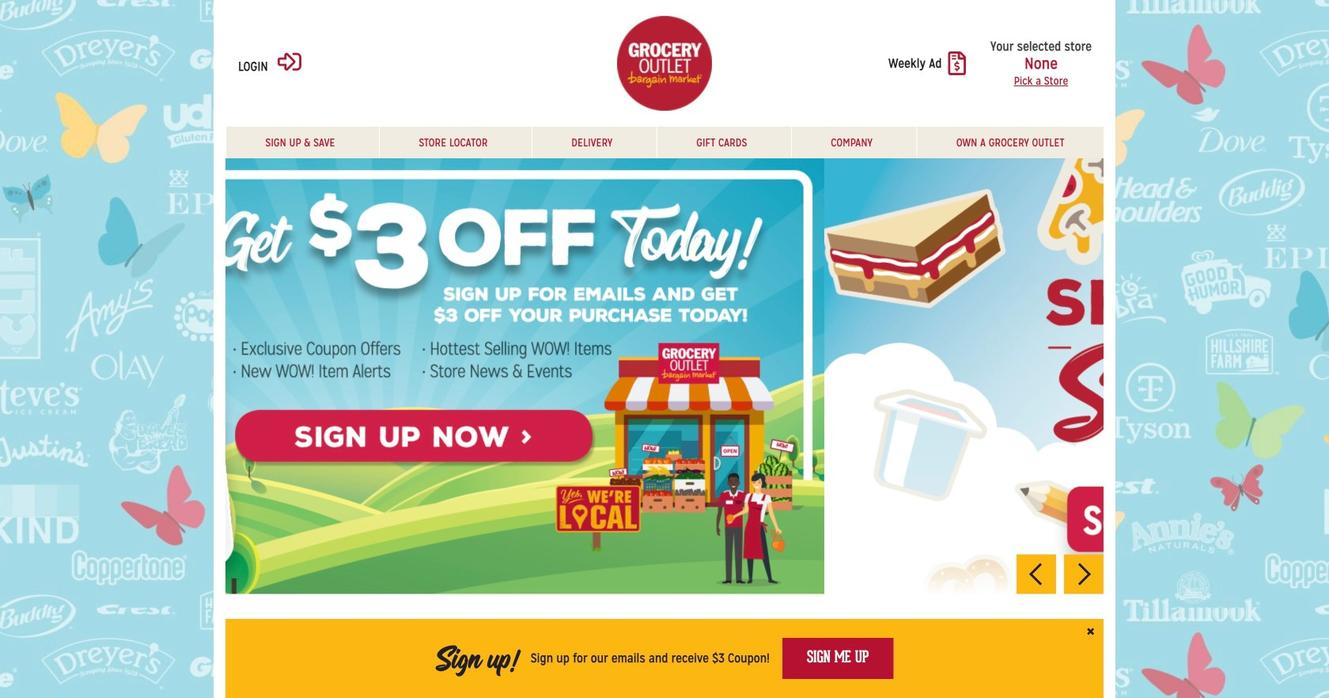 Task type: locate. For each thing, give the bounding box(es) containing it.
sign in alt image
[[278, 50, 302, 73]]

navigation
[[226, 127, 1104, 158]]



Task type: describe. For each thing, give the bounding box(es) containing it.
file invoice dollar image
[[949, 51, 966, 75]]

grocery outlet image
[[617, 16, 712, 111]]



